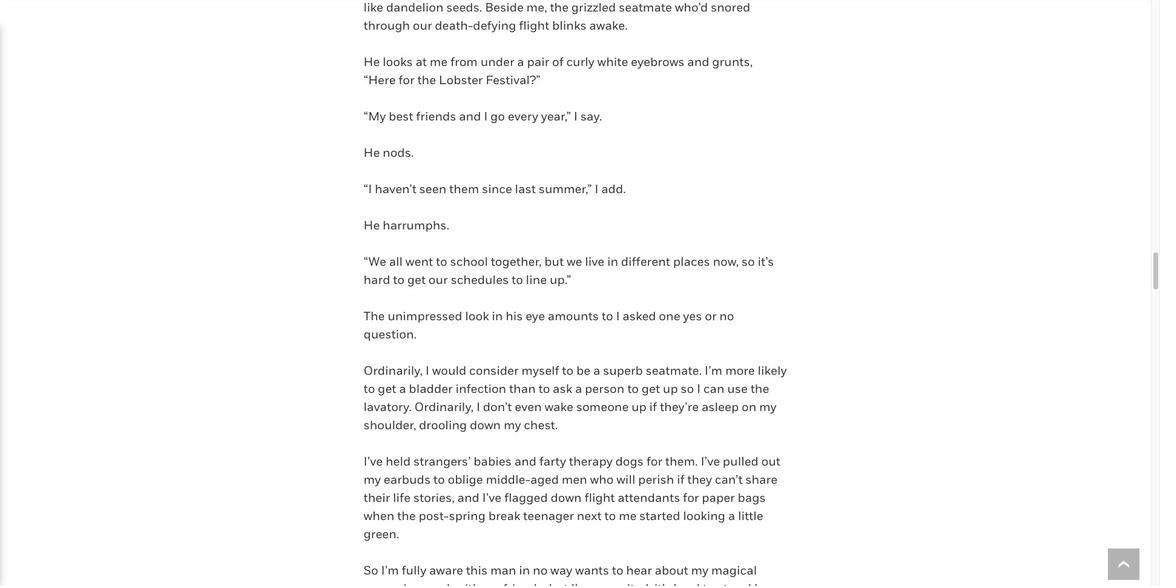 Task type: locate. For each thing, give the bounding box(es) containing it.
2 horizontal spatial so
[[742, 254, 755, 269]]

share
[[746, 472, 778, 487]]

the down life
[[397, 509, 416, 523]]

1 horizontal spatial it's
[[758, 254, 774, 269]]

my down don't on the left of the page
[[504, 418, 521, 432]]

harrumphs.
[[383, 218, 450, 233]]

2 vertical spatial so
[[592, 581, 605, 586]]

together,
[[491, 254, 542, 269]]

summer,"
[[539, 182, 592, 196]]

up right someone
[[632, 400, 647, 414]]

1 vertical spatial ordinarily,
[[415, 400, 474, 414]]

0 horizontal spatial i'm
[[381, 563, 399, 578]]

0 horizontal spatial hard
[[364, 273, 390, 287]]

to up "lavatory."
[[364, 382, 375, 396]]

1 vertical spatial if
[[677, 472, 685, 487]]

held
[[386, 454, 411, 469]]

0 horizontal spatial so
[[592, 581, 605, 586]]

started
[[640, 509, 681, 523]]

i'm down wants
[[571, 581, 589, 586]]

a left pair
[[517, 54, 524, 69]]

he left 'nods.'
[[364, 145, 380, 160]]

the up on
[[751, 382, 770, 396]]

so down wants
[[592, 581, 605, 586]]

he
[[364, 54, 380, 69], [364, 145, 380, 160], [364, 218, 380, 233]]

and up the spring at bottom
[[458, 491, 480, 505]]

will
[[617, 472, 636, 487]]

paper
[[702, 491, 735, 505]]

pulled
[[723, 454, 759, 469]]

down down don't on the left of the page
[[470, 418, 501, 432]]

up down seatmate.
[[663, 382, 678, 396]]

my
[[760, 400, 777, 414], [504, 418, 521, 432], [364, 472, 381, 487], [691, 563, 709, 578], [483, 581, 501, 586]]

can't
[[715, 472, 743, 487]]

1 horizontal spatial so
[[681, 382, 694, 396]]

but up up."
[[545, 254, 564, 269]]

and left "go" on the top
[[459, 109, 481, 124]]

2 vertical spatial he
[[364, 218, 380, 233]]

would
[[432, 363, 467, 378]]

so
[[742, 254, 755, 269], [681, 382, 694, 396], [592, 581, 605, 586]]

1 vertical spatial for
[[647, 454, 663, 469]]

places
[[673, 254, 710, 269]]

he up "here
[[364, 54, 380, 69]]

to left asked
[[602, 309, 613, 323]]

to up our
[[436, 254, 448, 269]]

i'm up upcoming
[[381, 563, 399, 578]]

i'm
[[705, 363, 723, 378], [381, 563, 399, 578], [571, 581, 589, 586]]

to down strangers'
[[434, 472, 445, 487]]

hard down about
[[674, 581, 700, 586]]

white
[[598, 54, 628, 69]]

1 vertical spatial but
[[549, 581, 569, 586]]

he up the "we
[[364, 218, 380, 233]]

it's inside so i'm fully aware this man in no way wants to hear about my magical upcoming week with my friends, but i'm so excited, it's hard to stop. i hav
[[655, 581, 671, 586]]

me inside i've held strangers' babies and farty therapy dogs for them. i've pulled out my earbuds to oblige middle-aged men who will perish if they can't share their life stories, and i've flagged down flight attendants for paper bags when the post-spring break teenager next to me started looking a little green.
[[619, 509, 637, 523]]

get
[[408, 273, 426, 287], [378, 382, 396, 396], [642, 382, 660, 396]]

0 vertical spatial me
[[430, 54, 448, 69]]

ordinarily, down question.
[[364, 363, 423, 378]]

to left ask
[[539, 382, 550, 396]]

2 vertical spatial for
[[683, 491, 699, 505]]

1 horizontal spatial in
[[519, 563, 530, 578]]

in left his
[[492, 309, 503, 323]]

1 vertical spatial hard
[[674, 581, 700, 586]]

so inside "we all went to school together, but we live in different places now, so it's hard to get our schedules to line up."
[[742, 254, 755, 269]]

2 vertical spatial the
[[397, 509, 416, 523]]

0 horizontal spatial no
[[533, 563, 548, 578]]

0 vertical spatial i'm
[[705, 363, 723, 378]]

2 horizontal spatial in
[[607, 254, 618, 269]]

it's right now,
[[758, 254, 774, 269]]

in right live
[[607, 254, 618, 269]]

2 horizontal spatial the
[[751, 382, 770, 396]]

0 horizontal spatial if
[[650, 400, 657, 414]]

to up excited,
[[612, 563, 624, 578]]

no up friends,
[[533, 563, 548, 578]]

0 vertical spatial up
[[663, 382, 678, 396]]

a up "lavatory."
[[399, 382, 406, 396]]

bladder
[[409, 382, 453, 396]]

1 vertical spatial he
[[364, 145, 380, 160]]

me right at
[[430, 54, 448, 69]]

down down men
[[551, 491, 582, 505]]

get up "lavatory."
[[378, 382, 396, 396]]

best
[[389, 109, 413, 124]]

a inside i've held strangers' babies and farty therapy dogs for them. i've pulled out my earbuds to oblige middle-aged men who will perish if they can't share their life stories, and i've flagged down flight attendants for paper bags when the post-spring break teenager next to me started looking a little green.
[[729, 509, 735, 523]]

0 vertical spatial hard
[[364, 273, 390, 287]]

1 horizontal spatial down
[[551, 491, 582, 505]]

but inside "we all went to school together, but we live in different places now, so it's hard to get our schedules to line up."
[[545, 254, 564, 269]]

0 horizontal spatial for
[[399, 73, 415, 87]]

no
[[720, 309, 734, 323], [533, 563, 548, 578]]

stories,
[[414, 491, 455, 505]]

1 vertical spatial so
[[681, 382, 694, 396]]

if down them.
[[677, 472, 685, 487]]

he inside he looks at me from under a pair of curly white eyebrows and grunts, "here for the lobster festival?"
[[364, 54, 380, 69]]

and left grunts,
[[688, 54, 710, 69]]

but down way
[[549, 581, 569, 586]]

if
[[650, 400, 657, 414], [677, 472, 685, 487]]

curly
[[567, 54, 595, 69]]

2 horizontal spatial i'm
[[705, 363, 723, 378]]

year,"
[[541, 109, 571, 124]]

to left the stop.
[[703, 581, 715, 586]]

schedules
[[451, 273, 509, 287]]

it's down about
[[655, 581, 671, 586]]

live
[[585, 254, 605, 269]]

it's
[[758, 254, 774, 269], [655, 581, 671, 586]]

me inside he looks at me from under a pair of curly white eyebrows and grunts, "here for the lobster festival?"
[[430, 54, 448, 69]]

i'm up can
[[705, 363, 723, 378]]

a left little
[[729, 509, 735, 523]]

0 vertical spatial in
[[607, 254, 618, 269]]

0 horizontal spatial down
[[470, 418, 501, 432]]

1 horizontal spatial up
[[663, 382, 678, 396]]

1 horizontal spatial hard
[[674, 581, 700, 586]]

i've left held
[[364, 454, 383, 469]]

1 he from the top
[[364, 54, 380, 69]]

0 vertical spatial but
[[545, 254, 564, 269]]

every
[[508, 109, 538, 124]]

1 vertical spatial me
[[619, 509, 637, 523]]

and up middle-
[[515, 454, 537, 469]]

aged
[[531, 472, 559, 487]]

the inside he looks at me from under a pair of curly white eyebrows and grunts, "here for the lobster festival?"
[[418, 73, 436, 87]]

hard
[[364, 273, 390, 287], [674, 581, 700, 586]]

i've up break at the bottom left of the page
[[483, 491, 502, 505]]

i left "go" on the top
[[484, 109, 488, 124]]

1 vertical spatial the
[[751, 382, 770, 396]]

looking
[[683, 509, 726, 523]]

ordinarily,
[[364, 363, 423, 378], [415, 400, 474, 414]]

them
[[449, 182, 479, 196]]

don't
[[483, 400, 512, 414]]

line
[[526, 273, 547, 287]]

week
[[425, 581, 453, 586]]

the
[[418, 73, 436, 87], [751, 382, 770, 396], [397, 509, 416, 523]]

green.
[[364, 527, 399, 541]]

get down went
[[408, 273, 426, 287]]

2 vertical spatial in
[[519, 563, 530, 578]]

he harrumphs.
[[364, 218, 450, 233]]

hard down the "we
[[364, 273, 390, 287]]

i've
[[364, 454, 383, 469], [701, 454, 720, 469], [483, 491, 502, 505]]

down inside "ordinarily, i would consider myself to be a superb seatmate. i'm more likely to get a bladder infection than to ask a person to get up so i can use the lavatory. ordinarily, i don't even wake someone up if they're asleep on my shoulder, drooling down my chest."
[[470, 418, 501, 432]]

0 vertical spatial ordinarily,
[[364, 363, 423, 378]]

for down looks
[[399, 73, 415, 87]]

i've held strangers' babies and farty therapy dogs for them. i've pulled out my earbuds to oblige middle-aged men who will perish if they can't share their life stories, and i've flagged down flight attendants for paper bags when the post-spring break teenager next to me started looking a little green.
[[364, 454, 781, 541]]

so right now,
[[742, 254, 755, 269]]

i down infection
[[477, 400, 480, 414]]

in inside so i'm fully aware this man in no way wants to hear about my magical upcoming week with my friends, but i'm so excited, it's hard to stop. i hav
[[519, 563, 530, 578]]

0 horizontal spatial it's
[[655, 581, 671, 586]]

1 horizontal spatial no
[[720, 309, 734, 323]]

grunts,
[[712, 54, 753, 69]]

0 vertical spatial for
[[399, 73, 415, 87]]

"we all went to school together, but we live in different places now, so it's hard to get our schedules to line up."
[[364, 254, 774, 287]]

1 vertical spatial up
[[632, 400, 647, 414]]

he nods.
[[364, 145, 414, 160]]

ordinarily, up drooling
[[415, 400, 474, 414]]

0 horizontal spatial get
[[378, 382, 396, 396]]

and
[[688, 54, 710, 69], [459, 109, 481, 124], [515, 454, 537, 469], [458, 491, 480, 505]]

1 horizontal spatial for
[[647, 454, 663, 469]]

in inside "we all went to school together, but we live in different places now, so it's hard to get our schedules to line up."
[[607, 254, 618, 269]]

myself
[[522, 363, 559, 378]]

1 horizontal spatial the
[[418, 73, 436, 87]]

down
[[470, 418, 501, 432], [551, 491, 582, 505]]

2 horizontal spatial for
[[683, 491, 699, 505]]

i've up the they
[[701, 454, 720, 469]]

seen
[[419, 182, 447, 196]]

0 vertical spatial down
[[470, 418, 501, 432]]

my right about
[[691, 563, 709, 578]]

2 vertical spatial i'm
[[571, 581, 589, 586]]

looks
[[383, 54, 413, 69]]

no right or
[[720, 309, 734, 323]]

1 vertical spatial it's
[[655, 581, 671, 586]]

0 vertical spatial the
[[418, 73, 436, 87]]

i left asked
[[616, 309, 620, 323]]

for up perish
[[647, 454, 663, 469]]

friends
[[416, 109, 456, 124]]

no inside so i'm fully aware this man in no way wants to hear about my magical upcoming week with my friends, but i'm so excited, it's hard to stop. i hav
[[533, 563, 548, 578]]

flight
[[585, 491, 615, 505]]

2 he from the top
[[364, 145, 380, 160]]

can
[[704, 382, 725, 396]]

get down seatmate.
[[642, 382, 660, 396]]

for down the they
[[683, 491, 699, 505]]

my up their
[[364, 472, 381, 487]]

2 horizontal spatial i've
[[701, 454, 720, 469]]

i right the stop.
[[748, 581, 752, 586]]

1 horizontal spatial get
[[408, 273, 426, 287]]

for
[[399, 73, 415, 87], [647, 454, 663, 469], [683, 491, 699, 505]]

1 vertical spatial down
[[551, 491, 582, 505]]

spring
[[449, 509, 486, 523]]

0 horizontal spatial in
[[492, 309, 503, 323]]

i left can
[[697, 382, 701, 396]]

hard inside "we all went to school together, but we live in different places now, so it's hard to get our schedules to line up."
[[364, 273, 390, 287]]

0 horizontal spatial up
[[632, 400, 647, 414]]

0 horizontal spatial i've
[[364, 454, 383, 469]]

0 vertical spatial no
[[720, 309, 734, 323]]

1 horizontal spatial i'm
[[571, 581, 589, 586]]

seatmate.
[[646, 363, 702, 378]]

0 vertical spatial if
[[650, 400, 657, 414]]

0 horizontal spatial the
[[397, 509, 416, 523]]

so up they're
[[681, 382, 694, 396]]

if left they're
[[650, 400, 657, 414]]

3 he from the top
[[364, 218, 380, 233]]

my inside i've held strangers' babies and farty therapy dogs for them. i've pulled out my earbuds to oblige middle-aged men who will perish if they can't share their life stories, and i've flagged down flight attendants for paper bags when the post-spring break teenager next to me started looking a little green.
[[364, 472, 381, 487]]

at
[[416, 54, 427, 69]]

0 vertical spatial he
[[364, 54, 380, 69]]

0 vertical spatial so
[[742, 254, 755, 269]]

me down attendants
[[619, 509, 637, 523]]

1 horizontal spatial if
[[677, 472, 685, 487]]

i inside the unimpressed look in his eye amounts to i asked one yes or no question.
[[616, 309, 620, 323]]

to down "together,"
[[512, 273, 523, 287]]

oblige
[[448, 472, 483, 487]]

1 vertical spatial no
[[533, 563, 548, 578]]

1 horizontal spatial me
[[619, 509, 637, 523]]

2 horizontal spatial get
[[642, 382, 660, 396]]

down inside i've held strangers' babies and farty therapy dogs for them. i've pulled out my earbuds to oblige middle-aged men who will perish if they can't share their life stories, and i've flagged down flight attendants for paper bags when the post-spring break teenager next to me started looking a little green.
[[551, 491, 582, 505]]

in up friends,
[[519, 563, 530, 578]]

0 horizontal spatial me
[[430, 54, 448, 69]]

the down at
[[418, 73, 436, 87]]

post-
[[419, 509, 449, 523]]

1 vertical spatial in
[[492, 309, 503, 323]]

0 vertical spatial it's
[[758, 254, 774, 269]]

person
[[585, 382, 625, 396]]



Task type: vqa. For each thing, say whether or not it's contained in the screenshot.
Grunts,
yes



Task type: describe. For each thing, give the bounding box(es) containing it.
next
[[577, 509, 602, 523]]

he for he nods.
[[364, 145, 380, 160]]

infection
[[456, 382, 507, 396]]

them.
[[666, 454, 698, 469]]

likely
[[758, 363, 787, 378]]

he looks at me from under a pair of curly white eyebrows and grunts, "here for the lobster festival?"
[[364, 54, 753, 87]]

shoulder,
[[364, 418, 416, 432]]

his
[[506, 309, 523, 323]]

so i'm fully aware this man in no way wants to hear about my magical upcoming week with my friends, but i'm so excited, it's hard to stop. i hav
[[364, 563, 782, 586]]

magical
[[712, 563, 757, 578]]

so inside so i'm fully aware this man in no way wants to hear about my magical upcoming week with my friends, but i'm so excited, it's hard to stop. i hav
[[592, 581, 605, 586]]

went
[[406, 254, 433, 269]]

a right ask
[[575, 382, 582, 396]]

stop.
[[717, 581, 745, 586]]

this
[[466, 563, 488, 578]]

he for he harrumphs.
[[364, 218, 380, 233]]

a inside he looks at me from under a pair of curly white eyebrows and grunts, "here for the lobster festival?"
[[517, 54, 524, 69]]

asked
[[623, 309, 656, 323]]

little
[[738, 509, 764, 523]]

lavatory.
[[364, 400, 412, 414]]

nods.
[[383, 145, 414, 160]]

to down superb
[[628, 382, 639, 396]]

consider
[[469, 363, 519, 378]]

farty
[[540, 454, 566, 469]]

superb
[[603, 363, 643, 378]]

use
[[728, 382, 748, 396]]

the inside i've held strangers' babies and farty therapy dogs for them. i've pulled out my earbuds to oblige middle-aged men who will perish if they can't share their life stories, and i've flagged down flight attendants for paper bags when the post-spring break teenager next to me started looking a little green.
[[397, 509, 416, 523]]

or
[[705, 309, 717, 323]]

one
[[659, 309, 681, 323]]

to down all
[[393, 273, 405, 287]]

we
[[567, 254, 582, 269]]

festival?"
[[486, 73, 541, 87]]

to left be
[[562, 363, 574, 378]]

all
[[389, 254, 403, 269]]

question.
[[364, 327, 417, 342]]

than
[[509, 382, 536, 396]]

hear
[[627, 563, 652, 578]]

who
[[590, 472, 614, 487]]

the unimpressed look in his eye amounts to i asked one yes or no question.
[[364, 309, 734, 342]]

to inside the unimpressed look in his eye amounts to i asked one yes or no question.
[[602, 309, 613, 323]]

school
[[450, 254, 488, 269]]

to right next
[[605, 509, 616, 523]]

1 vertical spatial i'm
[[381, 563, 399, 578]]

of
[[552, 54, 564, 69]]

"i haven't seen them since last summer," i add.
[[364, 182, 626, 196]]

so
[[364, 563, 378, 578]]

"here
[[364, 73, 396, 87]]

perish
[[639, 472, 674, 487]]

say.
[[581, 109, 602, 124]]

if inside "ordinarily, i would consider myself to be a superb seatmate. i'm more likely to get a bladder infection than to ask a person to get up so i can use the lavatory. ordinarily, i don't even wake someone up if they're asleep on my shoulder, drooling down my chest."
[[650, 400, 657, 414]]

men
[[562, 472, 587, 487]]

i'm inside "ordinarily, i would consider myself to be a superb seatmate. i'm more likely to get a bladder infection than to ask a person to get up so i can use the lavatory. ordinarily, i don't even wake someone up if they're asleep on my shoulder, drooling down my chest."
[[705, 363, 723, 378]]

up."
[[550, 273, 571, 287]]

add.
[[602, 182, 626, 196]]

chest.
[[524, 418, 558, 432]]

they
[[688, 472, 712, 487]]

since
[[482, 182, 512, 196]]

get inside "we all went to school together, but we live in different places now, so it's hard to get our schedules to line up."
[[408, 273, 426, 287]]

it's inside "we all went to school together, but we live in different places now, so it's hard to get our schedules to line up."
[[758, 254, 774, 269]]

excited,
[[608, 581, 652, 586]]

aware
[[429, 563, 463, 578]]

different
[[621, 254, 671, 269]]

ask
[[553, 382, 573, 396]]

"my
[[364, 109, 386, 124]]

and inside he looks at me from under a pair of curly white eyebrows and grunts, "here for the lobster festival?"
[[688, 54, 710, 69]]

the
[[364, 309, 385, 323]]

now,
[[713, 254, 739, 269]]

but inside so i'm fully aware this man in no way wants to hear about my magical upcoming week with my friends, but i'm so excited, it's hard to stop. i hav
[[549, 581, 569, 586]]

way
[[551, 563, 573, 578]]

even
[[515, 400, 542, 414]]

lobster
[[439, 73, 483, 87]]

ordinarily, i would consider myself to be a superb seatmate. i'm more likely to get a bladder infection than to ask a person to get up so i can use the lavatory. ordinarily, i don't even wake someone up if they're asleep on my shoulder, drooling down my chest.
[[364, 363, 787, 432]]

be
[[577, 363, 591, 378]]

friends,
[[503, 581, 546, 586]]

yes
[[683, 309, 702, 323]]

if inside i've held strangers' babies and farty therapy dogs for them. i've pulled out my earbuds to oblige middle-aged men who will perish if they can't share their life stories, and i've flagged down flight attendants for paper bags when the post-spring break teenager next to me started looking a little green.
[[677, 472, 685, 487]]

1 horizontal spatial i've
[[483, 491, 502, 505]]

under
[[481, 54, 515, 69]]

my right on
[[760, 400, 777, 414]]

their
[[364, 491, 390, 505]]

go
[[491, 109, 505, 124]]

eyebrows
[[631, 54, 685, 69]]

attendants
[[618, 491, 680, 505]]

someone
[[576, 400, 629, 414]]

i inside so i'm fully aware this man in no way wants to hear about my magical upcoming week with my friends, but i'm so excited, it's hard to stop. i hav
[[748, 581, 752, 586]]

fully
[[402, 563, 427, 578]]

break
[[489, 509, 521, 523]]

teenager
[[523, 509, 574, 523]]

he for he looks at me from under a pair of curly white eyebrows and grunts, "here for the lobster festival?"
[[364, 54, 380, 69]]

i left add.
[[595, 182, 599, 196]]

in inside the unimpressed look in his eye amounts to i asked one yes or no question.
[[492, 309, 503, 323]]

drooling
[[419, 418, 467, 432]]

i left say.
[[574, 109, 578, 124]]

a right be
[[594, 363, 600, 378]]

so inside "ordinarily, i would consider myself to be a superb seatmate. i'm more likely to get a bladder infection than to ask a person to get up so i can use the lavatory. ordinarily, i don't even wake someone up if they're asleep on my shoulder, drooling down my chest."
[[681, 382, 694, 396]]

"we
[[364, 254, 386, 269]]

amounts
[[548, 309, 599, 323]]

more
[[726, 363, 755, 378]]

for inside he looks at me from under a pair of curly white eyebrows and grunts, "here for the lobster festival?"
[[399, 73, 415, 87]]

out
[[762, 454, 781, 469]]

dogs
[[616, 454, 644, 469]]

last
[[515, 182, 536, 196]]

when
[[364, 509, 395, 523]]

no inside the unimpressed look in his eye amounts to i asked one yes or no question.
[[720, 309, 734, 323]]

strangers'
[[414, 454, 471, 469]]

haven't
[[375, 182, 417, 196]]

hard inside so i'm fully aware this man in no way wants to hear about my magical upcoming week with my friends, but i'm so excited, it's hard to stop. i hav
[[674, 581, 700, 586]]

the inside "ordinarily, i would consider myself to be a superb seatmate. i'm more likely to get a bladder infection than to ask a person to get up so i can use the lavatory. ordinarily, i don't even wake someone up if they're asleep on my shoulder, drooling down my chest."
[[751, 382, 770, 396]]

my down 'man'
[[483, 581, 501, 586]]

eye
[[526, 309, 545, 323]]

"i
[[364, 182, 372, 196]]

look
[[465, 309, 489, 323]]

i up bladder
[[426, 363, 429, 378]]



